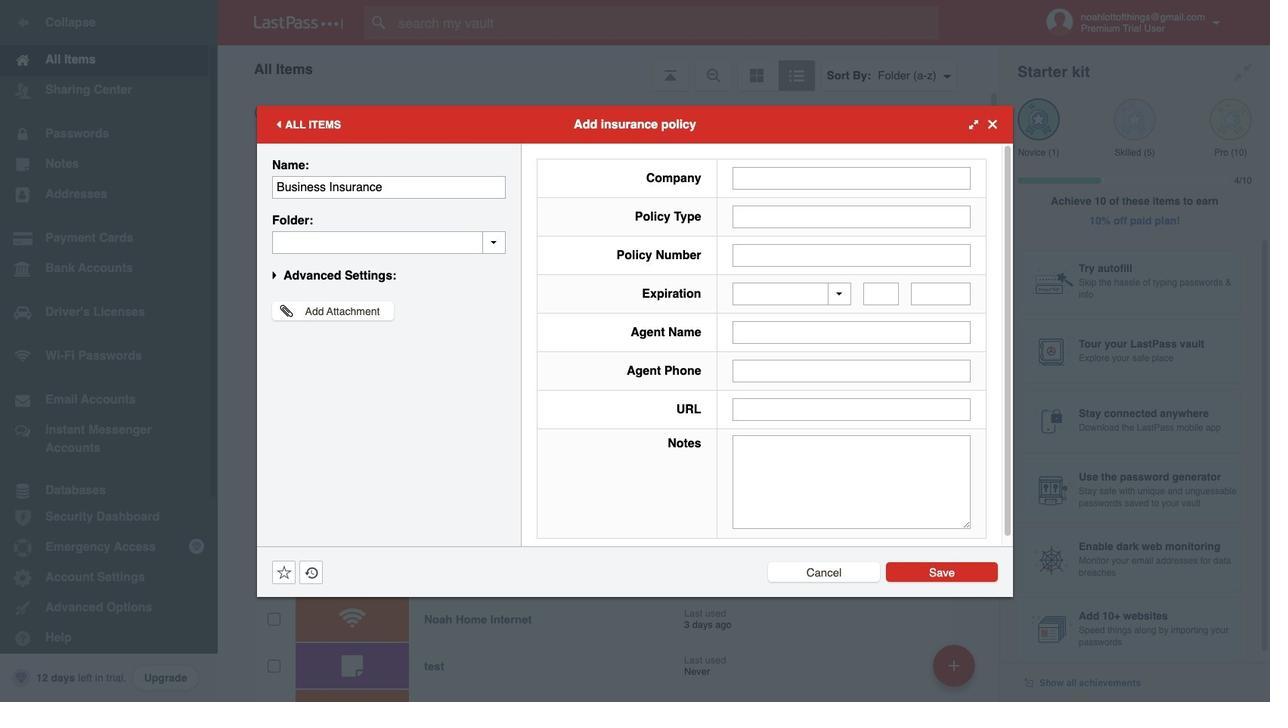 Task type: locate. For each thing, give the bounding box(es) containing it.
None text field
[[732, 167, 971, 189], [272, 176, 506, 198], [732, 205, 971, 228], [864, 283, 899, 305], [911, 283, 971, 305], [732, 167, 971, 189], [272, 176, 506, 198], [732, 205, 971, 228], [864, 283, 899, 305], [911, 283, 971, 305]]

new item navigation
[[928, 640, 984, 702]]

dialog
[[257, 105, 1013, 597]]

vault options navigation
[[218, 45, 1000, 91]]

lastpass image
[[254, 16, 343, 29]]

Search search field
[[364, 6, 969, 39]]

new item image
[[949, 660, 960, 671]]

None text field
[[272, 231, 506, 254], [732, 244, 971, 267], [732, 321, 971, 344], [732, 360, 971, 383], [732, 398, 971, 421], [732, 436, 971, 529], [272, 231, 506, 254], [732, 244, 971, 267], [732, 321, 971, 344], [732, 360, 971, 383], [732, 398, 971, 421], [732, 436, 971, 529]]



Task type: vqa. For each thing, say whether or not it's contained in the screenshot.
field
no



Task type: describe. For each thing, give the bounding box(es) containing it.
search my vault text field
[[364, 6, 969, 39]]

main navigation navigation
[[0, 0, 218, 702]]



